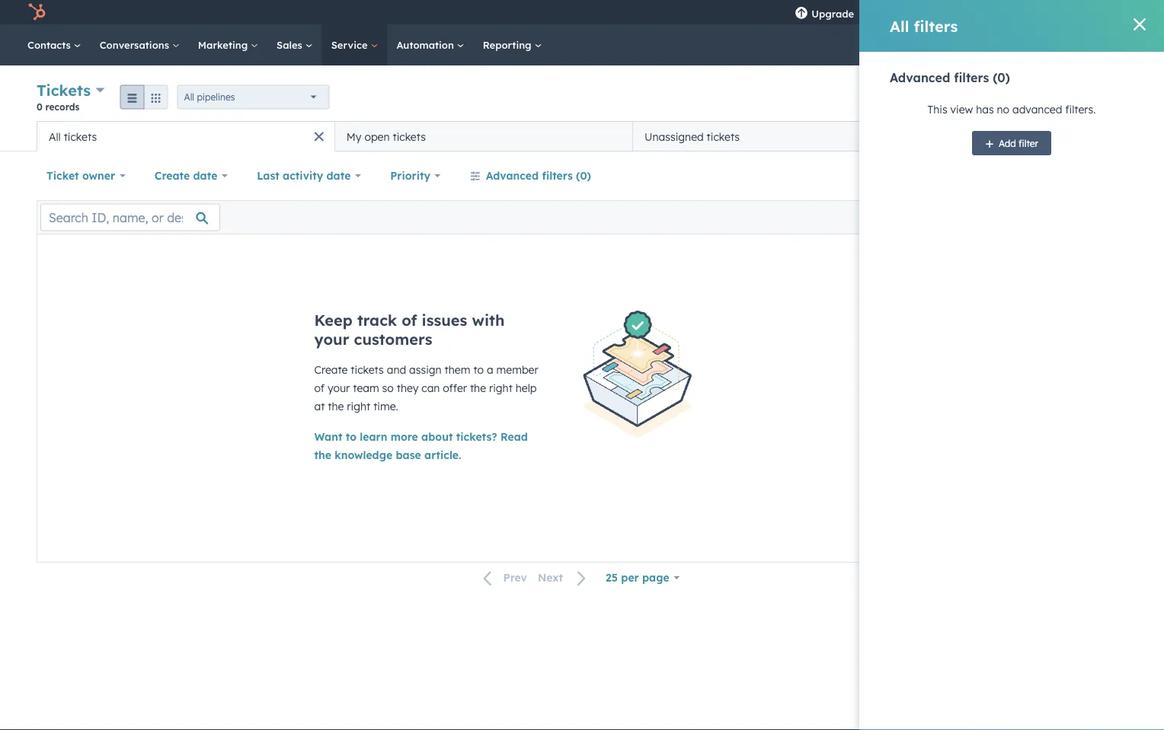 Task type: describe. For each thing, give the bounding box(es) containing it.
filters.
[[1065, 103, 1096, 116]]

1 vertical spatial right
[[347, 400, 370, 413]]

tickets banner
[[37, 79, 1128, 121]]

all views
[[1071, 130, 1118, 143]]

add for add view (3/5)
[[964, 130, 985, 143]]

hubspot image
[[27, 3, 46, 21]]

team
[[353, 382, 379, 395]]

actions button
[[905, 86, 972, 110]]

studios
[[1088, 6, 1123, 18]]

all pipelines button
[[177, 85, 330, 109]]

close image
[[1134, 18, 1146, 30]]

(3/5)
[[1016, 130, 1042, 143]]

no
[[997, 103, 1010, 116]]

unassigned tickets button
[[633, 121, 931, 152]]

marketing
[[198, 38, 251, 51]]

member
[[496, 363, 538, 377]]

all filters
[[890, 16, 958, 35]]

apoptosis studios
[[1039, 6, 1123, 18]]

contacts
[[27, 38, 74, 51]]

issues
[[422, 311, 467, 330]]

them
[[445, 363, 470, 377]]

per
[[621, 571, 639, 585]]

tickets right open
[[393, 130, 426, 143]]

service link
[[322, 24, 387, 66]]

want to learn more about tickets? read the knowledge base article.
[[314, 430, 528, 462]]

ticket owner
[[46, 169, 115, 182]]

assign
[[409, 363, 442, 377]]

all for all views
[[1071, 130, 1085, 143]]

conversations link
[[90, 24, 189, 66]]

import button
[[981, 86, 1037, 110]]

ticket
[[46, 169, 79, 182]]

all for all filters
[[890, 16, 909, 35]]

group inside tickets banner
[[120, 85, 168, 109]]

1 vertical spatial filters
[[954, 70, 989, 85]]

hubspot link
[[18, 3, 57, 21]]

reporting link
[[474, 24, 551, 66]]

priority
[[390, 169, 430, 182]]

import
[[994, 92, 1025, 104]]

this
[[928, 103, 947, 116]]

filters inside button
[[542, 169, 573, 182]]

settings link
[[955, 0, 987, 24]]

add filter button
[[972, 131, 1051, 155]]

the inside want to learn more about tickets? read the knowledge base article.
[[314, 449, 331, 462]]

automation link
[[387, 24, 474, 66]]

keep track of issues with your customers
[[314, 311, 505, 349]]

time.
[[373, 400, 398, 413]]

add view (3/5) button
[[937, 121, 1061, 152]]

create for create ticket
[[1060, 92, 1088, 104]]

date inside popup button
[[193, 169, 217, 182]]

read
[[501, 430, 528, 444]]

calling icon button
[[867, 2, 893, 24]]

my open tickets
[[346, 130, 426, 143]]

create tickets and assign them to a member of your team so they can offer the right help at the right time.
[[314, 363, 538, 413]]

help image
[[935, 7, 949, 21]]

25
[[606, 571, 618, 585]]

learn
[[360, 430, 387, 444]]

tickets for create tickets and assign them to a member of your team so they can offer the right help at the right time.
[[351, 363, 384, 377]]

owner
[[82, 169, 115, 182]]

sales
[[277, 38, 305, 51]]

date inside popup button
[[326, 169, 351, 182]]

actions
[[918, 92, 950, 104]]

reporting
[[483, 38, 534, 51]]

last
[[257, 169, 279, 182]]

last activity date button
[[247, 161, 371, 191]]

notifications button
[[987, 0, 1013, 24]]

views
[[1088, 130, 1118, 143]]

my open tickets button
[[335, 121, 633, 152]]

tickets for all tickets
[[64, 130, 97, 143]]

pipelines
[[197, 91, 235, 103]]

1 vertical spatial the
[[328, 400, 344, 413]]

sales link
[[267, 24, 322, 66]]

Search ID, name, or description search field
[[40, 204, 220, 231]]

all for all tickets
[[49, 130, 61, 143]]

want
[[314, 430, 342, 444]]

all pipelines
[[184, 91, 235, 103]]

(0) inside button
[[576, 169, 591, 182]]

search button
[[1121, 32, 1150, 58]]

advanced filters (0) button
[[460, 161, 601, 191]]

menu containing apoptosis studios
[[786, 0, 1146, 30]]

settings image
[[964, 7, 978, 21]]

help
[[516, 382, 537, 395]]

create ticket button
[[1047, 86, 1128, 110]]

automation
[[396, 38, 457, 51]]

with
[[472, 311, 505, 330]]

prev button
[[474, 568, 532, 589]]

track
[[357, 311, 397, 330]]

all for all pipelines
[[184, 91, 194, 103]]

25 per page button
[[596, 563, 690, 593]]

25 per page
[[606, 571, 669, 585]]

create for create date
[[155, 169, 190, 182]]

prev
[[503, 572, 527, 585]]

can
[[422, 382, 440, 395]]



Task type: vqa. For each thing, say whether or not it's contained in the screenshot.
Company name
no



Task type: locate. For each thing, give the bounding box(es) containing it.
menu
[[786, 0, 1146, 30]]

marketing link
[[189, 24, 267, 66]]

advanced filters (0) up actions popup button
[[890, 70, 1010, 85]]

tickets
[[37, 81, 91, 100]]

the right at
[[328, 400, 344, 413]]

ticket owner button
[[37, 161, 135, 191]]

0 vertical spatial (0)
[[993, 70, 1010, 85]]

0 horizontal spatial view
[[950, 103, 973, 116]]

0 vertical spatial right
[[489, 382, 513, 395]]

add down has
[[964, 130, 985, 143]]

add left filter
[[999, 138, 1016, 149]]

add filter
[[999, 138, 1038, 149]]

tara schultz image
[[1022, 5, 1036, 19]]

page
[[642, 571, 669, 585]]

view for has
[[950, 103, 973, 116]]

group
[[120, 85, 168, 109]]

1 vertical spatial of
[[314, 382, 325, 395]]

date
[[193, 169, 217, 182], [326, 169, 351, 182]]

1 vertical spatial advanced
[[486, 169, 539, 182]]

your left the team
[[328, 382, 350, 395]]

about
[[421, 430, 453, 444]]

0 vertical spatial create
[[1060, 92, 1088, 104]]

0 vertical spatial view
[[950, 103, 973, 116]]

Search HubSpot search field
[[950, 32, 1137, 58]]

apoptosis
[[1039, 6, 1085, 18]]

all right calling icon
[[890, 16, 909, 35]]

0 vertical spatial advanced filters (0)
[[890, 70, 1010, 85]]

0 horizontal spatial advanced
[[486, 169, 539, 182]]

to left a on the left of the page
[[473, 363, 484, 377]]

2 vertical spatial create
[[314, 363, 348, 377]]

1 horizontal spatial advanced
[[890, 70, 950, 85]]

add view (3/5)
[[964, 130, 1042, 143]]

tickets for unassigned tickets
[[707, 130, 740, 143]]

unassigned
[[645, 130, 704, 143]]

create down 'all tickets' button on the top of page
[[155, 169, 190, 182]]

all views link
[[1061, 121, 1128, 152]]

open
[[364, 130, 390, 143]]

tickets?
[[456, 430, 497, 444]]

the down want
[[314, 449, 331, 462]]

base
[[396, 449, 421, 462]]

0 vertical spatial advanced
[[890, 70, 950, 85]]

to inside the create tickets and assign them to a member of your team so they can offer the right help at the right time.
[[473, 363, 484, 377]]

at
[[314, 400, 325, 413]]

pagination navigation
[[474, 568, 596, 589]]

2 vertical spatial filters
[[542, 169, 573, 182]]

your
[[314, 330, 349, 349], [328, 382, 350, 395]]

notifications image
[[993, 7, 1007, 21]]

all inside button
[[49, 130, 61, 143]]

1 horizontal spatial view
[[988, 130, 1012, 143]]

search image
[[1129, 38, 1143, 52]]

article.
[[424, 449, 461, 462]]

knowledge
[[335, 449, 393, 462]]

tickets inside button
[[707, 130, 740, 143]]

create left ticket
[[1060, 92, 1088, 104]]

marketplaces button
[[897, 0, 929, 24]]

0 vertical spatial your
[[314, 330, 349, 349]]

2 date from the left
[[326, 169, 351, 182]]

all down 0 records
[[49, 130, 61, 143]]

unassigned tickets
[[645, 130, 740, 143]]

create up at
[[314, 363, 348, 377]]

1 horizontal spatial of
[[402, 311, 417, 330]]

0
[[37, 101, 43, 112]]

right down the team
[[347, 400, 370, 413]]

of up at
[[314, 382, 325, 395]]

your inside keep track of issues with your customers
[[314, 330, 349, 349]]

advanced
[[890, 70, 950, 85], [486, 169, 539, 182]]

next button
[[532, 568, 596, 589]]

want to learn more about tickets? read the knowledge base article. link
[[314, 430, 528, 462]]

advanced inside button
[[486, 169, 539, 182]]

add inside button
[[999, 138, 1016, 149]]

(0) up import button
[[993, 70, 1010, 85]]

(0)
[[993, 70, 1010, 85], [576, 169, 591, 182]]

view inside popup button
[[988, 130, 1012, 143]]

next
[[538, 572, 563, 585]]

add for add filter
[[999, 138, 1016, 149]]

view for (3/5)
[[988, 130, 1012, 143]]

so
[[382, 382, 394, 395]]

0 vertical spatial filters
[[914, 16, 958, 35]]

advanced up actions
[[890, 70, 950, 85]]

upgrade image
[[795, 7, 808, 21]]

1 horizontal spatial right
[[489, 382, 513, 395]]

view down no
[[988, 130, 1012, 143]]

create inside popup button
[[155, 169, 190, 182]]

0 vertical spatial the
[[470, 382, 486, 395]]

all left "views"
[[1071, 130, 1085, 143]]

your left track
[[314, 330, 349, 349]]

calling icon image
[[873, 8, 887, 21]]

0 records
[[37, 101, 79, 112]]

advanced
[[1013, 103, 1062, 116]]

1 vertical spatial create
[[155, 169, 190, 182]]

2 horizontal spatial create
[[1060, 92, 1088, 104]]

0 horizontal spatial add
[[964, 130, 985, 143]]

ticket
[[1091, 92, 1115, 104]]

advanced filters (0) inside button
[[486, 169, 591, 182]]

0 vertical spatial of
[[402, 311, 417, 330]]

conversations
[[100, 38, 172, 51]]

2 vertical spatial the
[[314, 449, 331, 462]]

all tickets
[[49, 130, 97, 143]]

all tickets button
[[37, 121, 335, 152]]

view
[[950, 103, 973, 116], [988, 130, 1012, 143]]

create date
[[155, 169, 217, 182]]

0 horizontal spatial right
[[347, 400, 370, 413]]

1 horizontal spatial add
[[999, 138, 1016, 149]]

of
[[402, 311, 417, 330], [314, 382, 325, 395]]

advanced down "my open tickets" button at the top
[[486, 169, 539, 182]]

contacts link
[[18, 24, 90, 66]]

1 horizontal spatial date
[[326, 169, 351, 182]]

date down 'all tickets' button on the top of page
[[193, 169, 217, 182]]

date right activity
[[326, 169, 351, 182]]

tickets inside the create tickets and assign them to a member of your team so they can offer the right help at the right time.
[[351, 363, 384, 377]]

1 horizontal spatial to
[[473, 363, 484, 377]]

all inside "popup button"
[[184, 91, 194, 103]]

create for create tickets and assign them to a member of your team so they can offer the right help at the right time.
[[314, 363, 348, 377]]

(0) down tickets banner
[[576, 169, 591, 182]]

1 vertical spatial your
[[328, 382, 350, 395]]

customers
[[354, 330, 432, 349]]

offer
[[443, 382, 467, 395]]

the right offer
[[470, 382, 486, 395]]

marketplaces image
[[906, 7, 920, 21]]

this view has no advanced filters.
[[928, 103, 1096, 116]]

0 horizontal spatial advanced filters (0)
[[486, 169, 591, 182]]

upgrade
[[812, 7, 854, 20]]

to up knowledge
[[346, 430, 357, 444]]

apoptosis studios button
[[1013, 0, 1146, 24]]

service
[[331, 38, 371, 51]]

of right track
[[402, 311, 417, 330]]

a
[[487, 363, 493, 377]]

right
[[489, 382, 513, 395], [347, 400, 370, 413]]

your inside the create tickets and assign them to a member of your team so they can offer the right help at the right time.
[[328, 382, 350, 395]]

right down a on the left of the page
[[489, 382, 513, 395]]

to
[[473, 363, 484, 377], [346, 430, 357, 444]]

1 vertical spatial (0)
[[576, 169, 591, 182]]

to inside want to learn more about tickets? read the knowledge base article.
[[346, 430, 357, 444]]

0 horizontal spatial of
[[314, 382, 325, 395]]

1 date from the left
[[193, 169, 217, 182]]

view left has
[[950, 103, 973, 116]]

advanced filters (0) down "my open tickets" button at the top
[[486, 169, 591, 182]]

1 horizontal spatial create
[[314, 363, 348, 377]]

1 horizontal spatial (0)
[[993, 70, 1010, 85]]

1 vertical spatial to
[[346, 430, 357, 444]]

tickets button
[[37, 79, 105, 101]]

tickets right unassigned
[[707, 130, 740, 143]]

create inside button
[[1060, 92, 1088, 104]]

more
[[391, 430, 418, 444]]

my
[[346, 130, 361, 143]]

of inside the create tickets and assign them to a member of your team so they can offer the right help at the right time.
[[314, 382, 325, 395]]

0 horizontal spatial to
[[346, 430, 357, 444]]

0 horizontal spatial (0)
[[576, 169, 591, 182]]

0 vertical spatial to
[[473, 363, 484, 377]]

tickets down records at left
[[64, 130, 97, 143]]

all left pipelines
[[184, 91, 194, 103]]

create date button
[[145, 161, 238, 191]]

1 vertical spatial advanced filters (0)
[[486, 169, 591, 182]]

records
[[45, 101, 79, 112]]

0 horizontal spatial date
[[193, 169, 217, 182]]

the
[[470, 382, 486, 395], [328, 400, 344, 413], [314, 449, 331, 462]]

they
[[397, 382, 419, 395]]

0 horizontal spatial create
[[155, 169, 190, 182]]

create inside the create tickets and assign them to a member of your team so they can offer the right help at the right time.
[[314, 363, 348, 377]]

create
[[1060, 92, 1088, 104], [155, 169, 190, 182], [314, 363, 348, 377]]

filter
[[1019, 138, 1038, 149]]

has
[[976, 103, 994, 116]]

1 vertical spatial view
[[988, 130, 1012, 143]]

activity
[[283, 169, 323, 182]]

tickets up the team
[[351, 363, 384, 377]]

of inside keep track of issues with your customers
[[402, 311, 417, 330]]

keep
[[314, 311, 353, 330]]

tickets
[[64, 130, 97, 143], [393, 130, 426, 143], [707, 130, 740, 143], [351, 363, 384, 377]]

1 horizontal spatial advanced filters (0)
[[890, 70, 1010, 85]]

add inside add view (3/5) popup button
[[964, 130, 985, 143]]



